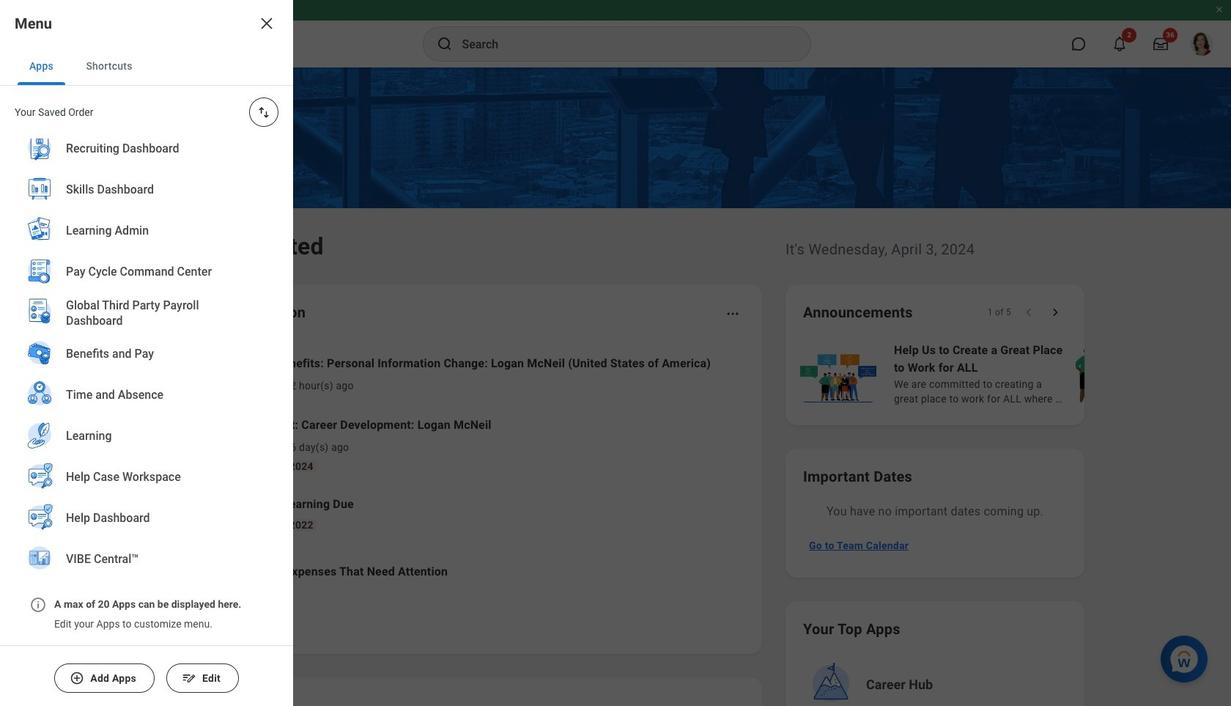 Task type: vqa. For each thing, say whether or not it's contained in the screenshot.
start
no



Task type: describe. For each thing, give the bounding box(es) containing it.
info image
[[29, 596, 47, 614]]

chevron left small image
[[1022, 305, 1037, 320]]

plus circle image
[[70, 671, 84, 686]]

chevron right small image
[[1049, 305, 1063, 320]]

sort image
[[257, 105, 271, 120]]

x image
[[258, 15, 276, 32]]



Task type: locate. For each thing, give the bounding box(es) containing it.
notifications large image
[[1113, 37, 1128, 51]]

profile logan mcneil element
[[1182, 28, 1223, 60]]

close environment banner image
[[1216, 5, 1225, 14]]

main content
[[0, 67, 1232, 706]]

inbox large image
[[1154, 37, 1169, 51]]

global navigation dialog
[[0, 0, 293, 706]]

inbox image
[[170, 614, 185, 629]]

tab list
[[0, 47, 293, 86]]

text edit image
[[182, 671, 196, 686]]

banner
[[0, 0, 1232, 67]]

list
[[0, 0, 293, 592], [798, 340, 1232, 408], [164, 343, 745, 601]]

status
[[988, 307, 1012, 318]]

search image
[[436, 35, 454, 53]]



